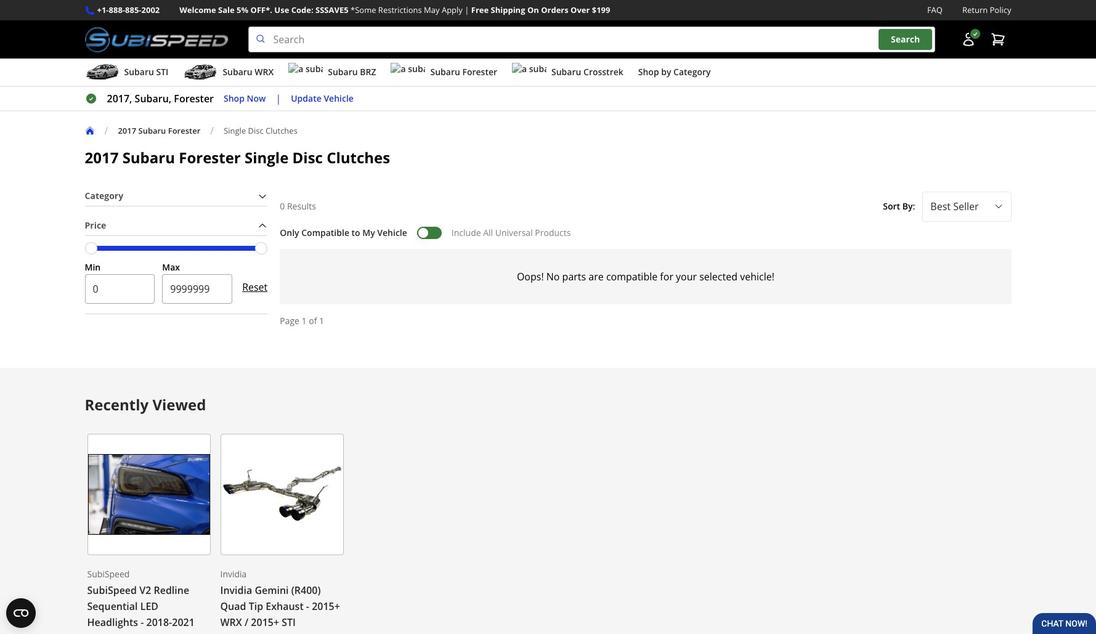 Task type: vqa. For each thing, say whether or not it's contained in the screenshot.
This
no



Task type: locate. For each thing, give the bounding box(es) containing it.
sti up 2017, subaru, forester
[[156, 66, 168, 78]]

5%
[[237, 4, 248, 15]]

shop inside dropdown button
[[638, 66, 659, 78]]

2017 subaru forester single disc clutches
[[85, 147, 390, 168]]

0 vertical spatial invidia
[[220, 568, 247, 580]]

1 vertical spatial single
[[245, 147, 289, 168]]

products
[[535, 227, 571, 238]]

sequential
[[87, 600, 138, 613]]

1 vertical spatial subispeed
[[87, 584, 137, 597]]

0 vertical spatial subispeed
[[87, 568, 130, 580]]

2017
[[118, 125, 136, 136], [85, 147, 119, 168]]

single down 'single disc clutches' link
[[245, 147, 289, 168]]

wrx inside invidia invidia gemini (r400) quad tip exhaust - 2015+ wrx / 2015+ sti
[[220, 616, 242, 629]]

shipping
[[491, 4, 525, 15]]

disc up results
[[292, 147, 323, 168]]

price
[[85, 219, 106, 231]]

subaru inside the subispeed subispeed v2 redline sequential led headlights - 2018-2021 subaru wrx limite
[[87, 632, 121, 634]]

0 vertical spatial subaru
[[138, 125, 166, 136]]

to
[[352, 227, 360, 238]]

1 vertical spatial forester
[[174, 92, 214, 105]]

parts
[[562, 270, 586, 283]]

recently
[[85, 394, 149, 414]]

0 vertical spatial vehicle
[[324, 92, 354, 104]]

- inside invidia invidia gemini (r400) quad tip exhaust - 2015+ wrx / 2015+ sti
[[306, 600, 309, 613]]

1 horizontal spatial clutches
[[327, 147, 390, 168]]

subaru forester
[[430, 66, 497, 78]]

subaru for 2017 subaru forester
[[138, 125, 166, 136]]

1 horizontal spatial disc
[[292, 147, 323, 168]]

| left free
[[465, 4, 469, 15]]

page
[[280, 315, 299, 327]]

subaru
[[138, 125, 166, 136], [122, 147, 175, 168]]

forester down 2017, subaru, forester
[[168, 125, 200, 136]]

subaru crosstrek button
[[512, 61, 623, 86]]

category
[[673, 66, 711, 78]]

1 horizontal spatial -
[[306, 600, 309, 613]]

forester down a subaru wrx thumbnail image
[[174, 92, 214, 105]]

1 horizontal spatial 1
[[319, 315, 324, 327]]

subaru forester button
[[391, 61, 497, 86]]

shop now
[[224, 92, 266, 104]]

return policy link
[[962, 4, 1011, 17]]

| right now
[[276, 92, 281, 105]]

wrx down headlights
[[124, 632, 146, 634]]

subaru right the a subaru forester thumbnail image
[[430, 66, 460, 78]]

2015+ down (r400)
[[312, 600, 340, 613]]

my
[[362, 227, 375, 238]]

wrx
[[255, 66, 274, 78], [220, 616, 242, 629], [124, 632, 146, 634]]

0 horizontal spatial vehicle
[[324, 92, 354, 104]]

1 vertical spatial invidia
[[220, 584, 252, 597]]

0 horizontal spatial wrx
[[124, 632, 146, 634]]

sti down exhaust at the left bottom
[[282, 616, 296, 629]]

2 vertical spatial wrx
[[124, 632, 146, 634]]

(r400)
[[291, 584, 321, 597]]

/ down quad
[[245, 616, 248, 629]]

home image
[[85, 126, 95, 136]]

on
[[527, 4, 539, 15]]

0 vertical spatial -
[[306, 600, 309, 613]]

vehicle down subaru brz dropdown button
[[324, 92, 354, 104]]

- inside the subispeed subispeed v2 redline sequential led headlights - 2018-2021 subaru wrx limite
[[141, 616, 144, 629]]

invhs15stigm4st invidia gemini (r400) quad tip exhaust  - 2015+ wrx / 2015+ sti-titanium tips, image
[[220, 434, 344, 555]]

welcome
[[179, 4, 216, 15]]

forester for 2017 subaru forester
[[168, 125, 200, 136]]

subaru
[[124, 66, 154, 78], [223, 66, 252, 78], [328, 66, 358, 78], [430, 66, 460, 78], [551, 66, 581, 78], [87, 632, 121, 634]]

Select... button
[[923, 192, 1011, 222]]

subaru left crosstrek
[[551, 66, 581, 78]]

shop left by
[[638, 66, 659, 78]]

1 right of
[[319, 315, 324, 327]]

0 vertical spatial disc
[[248, 125, 264, 136]]

are
[[589, 270, 604, 283]]

welcome sale 5% off*. use code: sssave5
[[179, 4, 349, 15]]

forester inside dropdown button
[[462, 66, 497, 78]]

Max text field
[[162, 274, 232, 304]]

subaru up subaru,
[[124, 66, 154, 78]]

search button
[[879, 29, 932, 50]]

subaru sti
[[124, 66, 168, 78]]

- down (r400)
[[306, 600, 309, 613]]

0 horizontal spatial |
[[276, 92, 281, 105]]

single up 2017 subaru forester single disc clutches
[[224, 125, 246, 136]]

subaru for subaru wrx
[[223, 66, 252, 78]]

restrictions
[[378, 4, 422, 15]]

forester
[[168, 125, 200, 136], [179, 147, 241, 168]]

headlights
[[87, 616, 138, 629]]

forester up category dropdown button
[[179, 147, 241, 168]]

1 horizontal spatial 2015+
[[312, 600, 340, 613]]

subaru for subaru brz
[[328, 66, 358, 78]]

1 vertical spatial forester
[[179, 147, 241, 168]]

sti
[[156, 66, 168, 78], [282, 616, 296, 629]]

0 vertical spatial forester
[[168, 125, 200, 136]]

+1-888-885-2002
[[97, 4, 160, 15]]

disc
[[248, 125, 264, 136], [292, 147, 323, 168]]

results
[[287, 200, 316, 212]]

2017 for 2017 subaru forester single disc clutches
[[85, 147, 119, 168]]

page 1 of 1
[[280, 315, 324, 327]]

1 vertical spatial vehicle
[[377, 227, 407, 238]]

0 vertical spatial 2017
[[118, 125, 136, 136]]

subaru inside dropdown button
[[551, 66, 581, 78]]

subaru down subaru,
[[138, 125, 166, 136]]

/ up 2017 subaru forester single disc clutches
[[210, 124, 214, 137]]

0 vertical spatial clutches
[[266, 125, 298, 136]]

shop left now
[[224, 92, 245, 104]]

2 horizontal spatial /
[[245, 616, 248, 629]]

888-
[[109, 4, 125, 15]]

tip
[[249, 600, 263, 613]]

Min text field
[[85, 274, 155, 304]]

for
[[660, 270, 673, 283]]

0 horizontal spatial sti
[[156, 66, 168, 78]]

2017 down "2017,"
[[118, 125, 136, 136]]

compatible
[[606, 270, 658, 283]]

2017 down home image
[[85, 147, 119, 168]]

2017, subaru, forester
[[107, 92, 214, 105]]

-
[[306, 600, 309, 613], [141, 616, 144, 629]]

return
[[962, 4, 988, 15]]

1 left of
[[302, 315, 307, 327]]

may
[[424, 4, 440, 15]]

subaru wrx button
[[183, 61, 274, 86]]

1 subispeed from the top
[[87, 568, 130, 580]]

0 vertical spatial 2015+
[[312, 600, 340, 613]]

subaru left brz
[[328, 66, 358, 78]]

2015+ down tip
[[251, 616, 279, 629]]

subaru for subaru crosstrek
[[551, 66, 581, 78]]

1 horizontal spatial sti
[[282, 616, 296, 629]]

single
[[224, 125, 246, 136], [245, 147, 289, 168]]

update vehicle
[[291, 92, 354, 104]]

1 vertical spatial shop
[[224, 92, 245, 104]]

1 horizontal spatial vehicle
[[377, 227, 407, 238]]

1 vertical spatial sti
[[282, 616, 296, 629]]

/ right home image
[[104, 124, 108, 137]]

a subaru sti thumbnail image image
[[85, 63, 119, 81]]

1 vertical spatial 2017
[[85, 147, 119, 168]]

1 horizontal spatial shop
[[638, 66, 659, 78]]

wrx down quad
[[220, 616, 242, 629]]

category button
[[85, 187, 268, 206]]

subaru for subaru sti
[[124, 66, 154, 78]]

subispeed logo image
[[85, 27, 228, 52]]

price button
[[85, 216, 268, 235]]

1 vertical spatial -
[[141, 616, 144, 629]]

single disc clutches link
[[224, 125, 307, 136]]

by:
[[903, 200, 915, 212]]

1 horizontal spatial wrx
[[220, 616, 242, 629]]

1 vertical spatial subaru
[[122, 147, 175, 168]]

|
[[465, 4, 469, 15], [276, 92, 281, 105]]

0 vertical spatial |
[[465, 4, 469, 15]]

- left 2018-
[[141, 616, 144, 629]]

maximum slider
[[255, 242, 268, 254]]

2 invidia from the top
[[220, 584, 252, 597]]

forester left a subaru crosstrek thumbnail image
[[462, 66, 497, 78]]

1 vertical spatial clutches
[[327, 147, 390, 168]]

1 vertical spatial 2015+
[[251, 616, 279, 629]]

by
[[661, 66, 671, 78]]

all
[[483, 227, 493, 238]]

1 horizontal spatial forester
[[462, 66, 497, 78]]

2 horizontal spatial wrx
[[255, 66, 274, 78]]

0 vertical spatial shop
[[638, 66, 659, 78]]

vehicle right my
[[377, 227, 407, 238]]

now
[[247, 92, 266, 104]]

0 horizontal spatial -
[[141, 616, 144, 629]]

search
[[891, 34, 920, 45]]

subaru down headlights
[[87, 632, 121, 634]]

0 vertical spatial forester
[[462, 66, 497, 78]]

wrx up now
[[255, 66, 274, 78]]

0 horizontal spatial shop
[[224, 92, 245, 104]]

viewed
[[152, 394, 206, 414]]

sti inside invidia invidia gemini (r400) quad tip exhaust - 2015+ wrx / 2015+ sti
[[282, 616, 296, 629]]

search input field
[[248, 27, 935, 52]]

shop by category button
[[638, 61, 711, 86]]

0 horizontal spatial 1
[[302, 315, 307, 327]]

+1-
[[97, 4, 109, 15]]

a subaru forester thumbnail image image
[[391, 63, 425, 81]]

your
[[676, 270, 697, 283]]

0 vertical spatial sti
[[156, 66, 168, 78]]

1 vertical spatial wrx
[[220, 616, 242, 629]]

invidia invidia gemini (r400) quad tip exhaust - 2015+ wrx / 2015+ sti
[[220, 568, 340, 629]]

0 horizontal spatial 2015+
[[251, 616, 279, 629]]

0 vertical spatial wrx
[[255, 66, 274, 78]]

subaru up shop now
[[223, 66, 252, 78]]

1 horizontal spatial |
[[465, 4, 469, 15]]

subaru down 2017 subaru forester at left
[[122, 147, 175, 168]]

2017 subaru forester link
[[118, 125, 210, 136], [118, 125, 200, 136]]

disc down now
[[248, 125, 264, 136]]

free
[[471, 4, 489, 15]]

2015+
[[312, 600, 340, 613], [251, 616, 279, 629]]



Task type: describe. For each thing, give the bounding box(es) containing it.
0 horizontal spatial /
[[104, 124, 108, 137]]

vehicle!
[[740, 270, 774, 283]]

subaru,
[[135, 92, 171, 105]]

sbsss15wrxhl-sq2-18kit subispeed v2 redline sequential led headlights - 2018-2021 subaru wrx limited & sti, image
[[87, 434, 210, 555]]

subaru brz button
[[289, 61, 376, 86]]

+1-888-885-2002 link
[[97, 4, 160, 17]]

1 1 from the left
[[302, 315, 307, 327]]

- for 2015+
[[306, 600, 309, 613]]

1 vertical spatial disc
[[292, 147, 323, 168]]

wrx inside dropdown button
[[255, 66, 274, 78]]

2017 subaru forester
[[118, 125, 200, 136]]

2 subispeed from the top
[[87, 584, 137, 597]]

subaru sti button
[[85, 61, 168, 86]]

button image
[[961, 32, 976, 47]]

universal
[[495, 227, 533, 238]]

forester for 2017 subaru forester single disc clutches
[[179, 147, 241, 168]]

max
[[162, 261, 180, 273]]

shop now link
[[224, 92, 266, 106]]

exhaust
[[266, 600, 304, 613]]

single disc clutches
[[224, 125, 298, 136]]

crosstrek
[[584, 66, 623, 78]]

only
[[280, 227, 299, 238]]

vehicle inside button
[[324, 92, 354, 104]]

sale
[[218, 4, 235, 15]]

brz
[[360, 66, 376, 78]]

0 horizontal spatial forester
[[174, 92, 214, 105]]

select... image
[[994, 202, 1003, 212]]

2017 for 2017 subaru forester
[[118, 125, 136, 136]]

- for 2018-
[[141, 616, 144, 629]]

of
[[309, 315, 317, 327]]

only compatible to my vehicle
[[280, 227, 407, 238]]

recently viewed
[[85, 394, 206, 414]]

minimum slider
[[85, 242, 97, 254]]

2021
[[172, 616, 195, 629]]

0 horizontal spatial clutches
[[266, 125, 298, 136]]

reset button
[[242, 273, 268, 302]]

$199
[[592, 4, 610, 15]]

reset
[[242, 281, 268, 294]]

2002
[[141, 4, 160, 15]]

selected
[[699, 270, 738, 283]]

subaru brz
[[328, 66, 376, 78]]

sssave5
[[315, 4, 349, 15]]

orders
[[541, 4, 569, 15]]

*some
[[351, 4, 376, 15]]

gemini
[[255, 584, 289, 597]]

min
[[85, 261, 101, 273]]

subaru wrx
[[223, 66, 274, 78]]

wrx inside the subispeed subispeed v2 redline sequential led headlights - 2018-2021 subaru wrx limite
[[124, 632, 146, 634]]

0 results
[[280, 200, 316, 212]]

oops! no parts are compatible for your selected vehicle!
[[517, 270, 774, 283]]

2017,
[[107, 92, 132, 105]]

0 vertical spatial single
[[224, 125, 246, 136]]

subaru for 2017 subaru forester single disc clutches
[[122, 147, 175, 168]]

off*.
[[251, 4, 272, 15]]

shop for shop now
[[224, 92, 245, 104]]

open widget image
[[6, 598, 36, 628]]

subispeed subispeed v2 redline sequential led headlights - 2018-2021 subaru wrx limite
[[87, 568, 195, 634]]

sti inside subaru sti dropdown button
[[156, 66, 168, 78]]

1 vertical spatial |
[[276, 92, 281, 105]]

include all universal products
[[452, 227, 571, 238]]

a subaru wrx thumbnail image image
[[183, 63, 218, 81]]

return policy
[[962, 4, 1011, 15]]

over
[[571, 4, 590, 15]]

subaru for subaru forester
[[430, 66, 460, 78]]

update vehicle button
[[291, 92, 354, 106]]

include
[[452, 227, 481, 238]]

a subaru brz thumbnail image image
[[289, 63, 323, 81]]

oops!
[[517, 270, 544, 283]]

a subaru crosstrek thumbnail image image
[[512, 63, 547, 81]]

subaru crosstrek
[[551, 66, 623, 78]]

2 1 from the left
[[319, 315, 324, 327]]

faq link
[[927, 4, 943, 17]]

use
[[274, 4, 289, 15]]

category
[[85, 190, 123, 202]]

1 invidia from the top
[[220, 568, 247, 580]]

sort by:
[[883, 200, 915, 212]]

compatible
[[301, 227, 349, 238]]

quad
[[220, 600, 246, 613]]

sort
[[883, 200, 900, 212]]

policy
[[990, 4, 1011, 15]]

apply
[[442, 4, 463, 15]]

redline
[[154, 584, 189, 597]]

1 horizontal spatial /
[[210, 124, 214, 137]]

faq
[[927, 4, 943, 15]]

no
[[546, 270, 560, 283]]

885-
[[125, 4, 141, 15]]

2018-
[[146, 616, 172, 629]]

shop by category
[[638, 66, 711, 78]]

/ inside invidia invidia gemini (r400) quad tip exhaust - 2015+ wrx / 2015+ sti
[[245, 616, 248, 629]]

shop for shop by category
[[638, 66, 659, 78]]

0 horizontal spatial disc
[[248, 125, 264, 136]]

code:
[[291, 4, 313, 15]]



